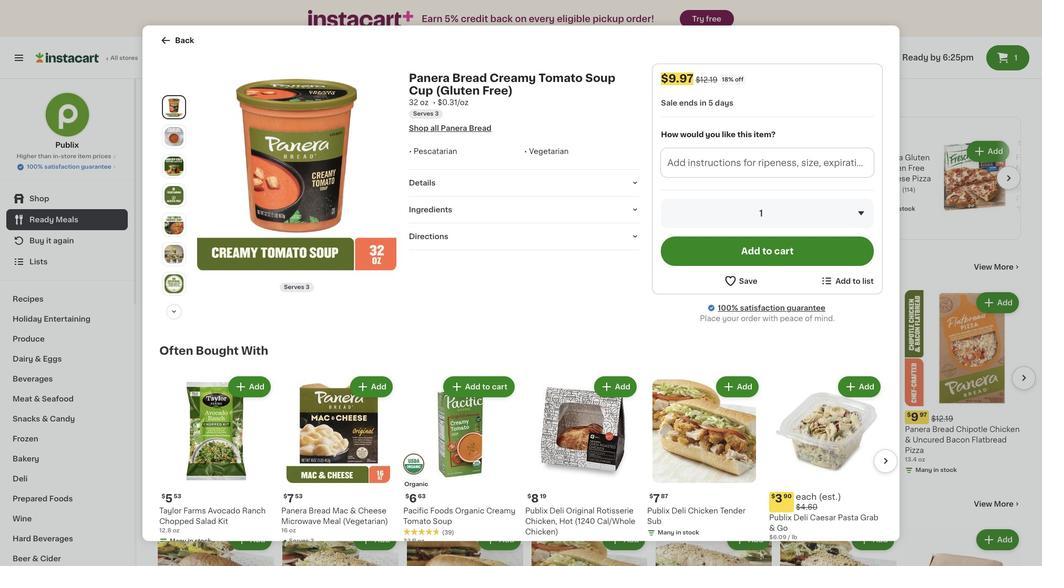 Task type: locate. For each thing, give the bounding box(es) containing it.
eligible
[[557, 15, 591, 23]]

free) inside panera bread creamy tomato soup cup (gluten free) 32 oz ● serves 3
[[475, 437, 494, 444]]

7 up sub
[[654, 493, 660, 504]]

avocado
[[208, 508, 240, 515]]

shop for shop
[[29, 195, 49, 203]]

2 view more from the top
[[975, 501, 1015, 508]]

oz inside taylor farms avocado ranch chopped salad kit 12.8 oz
[[173, 528, 180, 534]]

cheese up "(114)"
[[882, 175, 911, 183]]

& left eggs
[[35, 356, 41, 363]]

italian inside 7 freschetta brick oven pizza, pepperoni and italian style cheese
[[559, 186, 581, 193]]

many up $ 6 63
[[418, 468, 434, 473]]

bread for panera bread chipotle chicken & uncured bacon flatbread pizza 13.4 oz
[[933, 426, 955, 433]]

6 up boar's
[[288, 412, 296, 423]]

fresh
[[158, 426, 178, 433], [532, 426, 552, 433]]

beer
[[13, 556, 30, 563]]

satisfaction inside 100% satisfaction guarantee button
[[44, 164, 80, 170]]

0 horizontal spatial 100%
[[27, 164, 43, 170]]

original
[[566, 508, 595, 515]]

panera
[[409, 72, 450, 83], [407, 426, 433, 433], [656, 426, 682, 433], [781, 426, 807, 433], [906, 426, 931, 433], [282, 508, 307, 515]]

1 vertical spatial 100% satisfaction guarantee
[[718, 304, 826, 312]]

97
[[671, 412, 679, 418], [796, 412, 803, 418], [920, 412, 928, 418]]

caesar
[[211, 426, 238, 433], [532, 437, 558, 444], [811, 514, 837, 521]]

fresh for fresh express kit salad kit, caesar
[[532, 426, 552, 433]]

publix inside the publix deli chicken tender sub
[[648, 508, 670, 515]]

2 97 from the left
[[796, 412, 803, 418]]

2 freschetta from the left
[[711, 154, 751, 161]]

● inside panera bread baked potato soup cup (gluten free) 32 oz ● serves 3
[[659, 457, 662, 463]]

0 vertical spatial each
[[286, 447, 301, 452]]

1 vertical spatial beverages
[[33, 536, 73, 543]]

more
[[995, 264, 1015, 271], [995, 501, 1015, 508]]

0 vertical spatial tomato
[[539, 72, 583, 83]]

7 inside 7 freschetta brick oven pizza, pepperoni and italian style cheese
[[565, 140, 571, 151]]

$12.19 up panera bread chicken noodle soup cup 32 oz serves 3 many in stock
[[807, 416, 829, 423]]

$12.19 up panera bread baked potato soup cup (gluten free) 32 oz ● serves 3
[[683, 416, 705, 423]]

instacart logo image
[[36, 52, 99, 64]]

0 horizontal spatial 6
[[288, 412, 296, 423]]

tomato inside the pacific foods organic creamy tomato soup
[[404, 518, 431, 525]]

to for cart
[[763, 247, 773, 256]]

pizza up 13.4
[[906, 447, 925, 454]]

1 vertical spatial 1
[[760, 209, 764, 218]]

respect
[[384, 166, 429, 174]]

2 view from the top
[[975, 501, 993, 508]]

1 vertical spatial foods
[[431, 508, 454, 515]]

freschetta for 7
[[711, 154, 751, 161]]

97 up panera bread baked potato soup cup (gluten free) 32 oz ● serves 3
[[671, 412, 679, 418]]

2 9 from the left
[[787, 412, 795, 423]]

1 view more link from the top
[[975, 262, 1022, 272]]

$9.97 original price: $12.19 element up panera bread chicken noodle soup cup 32 oz serves 3 many in stock
[[781, 411, 897, 424]]

cheese down 'pepperoni'
[[559, 196, 587, 204]]

$9.97 original price: $12.19 element containing $12.19
[[407, 411, 523, 424]]

1 horizontal spatial fresh
[[532, 426, 552, 433]]

directions button
[[409, 231, 640, 242]]

2 horizontal spatial $ 9 97
[[908, 412, 928, 423]]

0 horizontal spatial bag
[[177, 436, 188, 442]]

100% satisfaction guarantee up with
[[718, 304, 826, 312]]

2 free from the left
[[909, 165, 925, 172]]

3 $ 9 97 from the left
[[908, 412, 928, 423]]

$9.97 original price: $12.19 element for panera bread baked potato soup cup (gluten free)
[[656, 411, 773, 424]]

1 vertical spatial 87
[[661, 494, 669, 500]]

soup for panera bread baked potato soup cup (gluten free) 32 oz ● serves 3
[[656, 437, 676, 444]]

panera down the $ 7 53
[[282, 508, 307, 515]]

63 up boar's
[[297, 412, 305, 418]]

2 express from the left
[[554, 426, 584, 433]]

panera for panera bread mac & cheese microwave meal (vegetarian) 16 oz ● serves 2
[[282, 508, 307, 515]]

2 vertical spatial tomato
[[404, 518, 431, 525]]

sub
[[648, 518, 662, 525]]

0 horizontal spatial ready
[[158, 92, 210, 107]]

italian right classic
[[358, 426, 380, 433]]

chicken left noodle
[[832, 426, 862, 433]]

publix for publix
[[55, 142, 79, 149]]

100% satisfaction guarantee
[[27, 164, 112, 170], [718, 304, 826, 312]]

back
[[175, 36, 194, 44]]

free up four
[[864, 165, 880, 172]]

$3.87 original price: $6.09 element
[[532, 411, 648, 424]]

serves inside panera bread chicken noodle soup cup 32 oz serves 3 many in stock
[[789, 457, 809, 463]]

beverages up cider
[[33, 536, 73, 543]]

0 horizontal spatial caesar
[[211, 426, 238, 433]]

express for bag
[[180, 426, 210, 433]]

0 horizontal spatial •
[[409, 147, 412, 155]]

87 inside $ 7 87
[[661, 494, 669, 500]]

(gluten inside panera bread creamy tomato soup cup (gluten free) 32 oz ● serves 3
[[445, 437, 473, 444]]

oz right "22.7" on the top right of page
[[572, 196, 579, 201]]

beverages
[[13, 376, 53, 383], [33, 536, 73, 543]]

pizza inside 14 freschetta gluten free gluten free four cheese pizza
[[913, 175, 932, 183]]

item carousel region containing 5
[[159, 370, 898, 563]]

chicken inside the publix deli chicken tender sub
[[688, 508, 719, 515]]

2
[[311, 539, 314, 544]]

53 for 7
[[295, 494, 303, 500]]

serves inside panera bread creamy tomato soup cup (gluten free) 32 oz • $0.31/oz serves 3
[[413, 111, 434, 116]]

$6.09 right the 3 87
[[558, 416, 579, 423]]

2 view more link from the top
[[975, 499, 1022, 510]]

bread inside panera bread chicken noodle soup cup 32 oz serves 3 many in stock
[[808, 426, 830, 433]]

2 horizontal spatial •
[[525, 147, 528, 155]]

oz inside 30.88 oz many in stock
[[730, 196, 737, 201]]

97 for panera bread chipotle chicken & uncured bacon flatbread pizza
[[920, 412, 928, 418]]

0 vertical spatial 1
[[1015, 54, 1018, 62]]

pizza inside panera bread chipotle chicken & uncured bacon flatbread pizza 13.4 oz
[[906, 447, 925, 454]]

0 vertical spatial more
[[995, 264, 1015, 271]]

item carousel region
[[158, 286, 1037, 481], [159, 370, 898, 563]]

• left vegetarian
[[525, 147, 528, 155]]

1 horizontal spatial sale
[[662, 99, 678, 106]]

• up respect
[[409, 147, 412, 155]]

express inside fresh express kit salad kit, caesar 9.7 oz bag
[[554, 426, 584, 433]]

free
[[864, 165, 880, 172], [909, 165, 925, 172]]

crust
[[711, 175, 732, 183]]

32
[[409, 98, 418, 106], [407, 447, 415, 452], [656, 447, 664, 452], [781, 447, 788, 452], [404, 539, 411, 544]]

buy it again
[[29, 237, 74, 245]]

sale up the enlarge soup, broth & bouillon panera bread creamy tomato soup cup (gluten free) ingredients (opens in a new tab) image
[[178, 261, 203, 272]]

free) inside panera bread baked potato soup cup (gluten free) 32 oz ● serves 3
[[724, 437, 743, 444]]

panera bread chipotle chicken & uncured bacon flatbread pizza 13.4 oz
[[906, 426, 1021, 463]]

sandwich
[[282, 437, 318, 444]]

caesar inside fresh express kit salad kit, caesar 9.7 oz bag
[[532, 437, 558, 444]]

6 63
[[288, 412, 305, 423]]

1 horizontal spatial 5
[[709, 99, 714, 106]]

pickup
[[593, 15, 625, 23]]

0 horizontal spatial 5
[[165, 493, 173, 504]]

cup inside panera bread baked potato soup cup (gluten free) 32 oz ● serves 3
[[677, 437, 693, 444]]

2 horizontal spatial 97
[[920, 412, 928, 418]]

1 vertical spatial italian
[[358, 426, 380, 433]]

panera bread baked potato soup cup (gluten free) 32 oz ● serves 3
[[656, 426, 757, 463]]

oz inside fresh express kit salad kit, caesar 9.7 oz bag
[[542, 447, 549, 452]]

to left cart
[[763, 247, 773, 256]]

0 vertical spatial view more link
[[975, 262, 1022, 272]]

1 horizontal spatial chicken
[[832, 426, 862, 433]]

guarantee up 'of'
[[787, 304, 826, 312]]

63 inside 6 63
[[297, 412, 305, 418]]

enlarge soup, broth & bouillon panera bread creamy tomato soup cup (gluten free) angle_right (opens in a new tab) image
[[165, 157, 184, 176]]

oz right the '30.88'
[[730, 196, 737, 201]]

chicken up flatbread
[[990, 426, 1021, 433]]

ready by 6:25pm
[[903, 54, 975, 62]]

panera for panera bread chipotle chicken & uncured bacon flatbread pizza 13.4 oz
[[906, 426, 931, 433]]

service type group
[[593, 47, 738, 68]]

ready meals
[[158, 92, 261, 107]]

$ inside $ 8 19
[[528, 494, 532, 500]]

0 horizontal spatial foods
[[49, 496, 73, 503]]

100%
[[27, 164, 43, 170], [718, 304, 739, 312]]

1 vertical spatial satisfaction
[[741, 304, 786, 312]]

$9.97 original price: $12.19 element
[[407, 411, 523, 424], [656, 411, 773, 424], [781, 411, 897, 424], [906, 411, 1022, 424]]

bag right the 9.7
[[550, 447, 561, 452]]

your
[[723, 315, 740, 322]]

1 vertical spatial ready
[[158, 92, 210, 107]]

add to list
[[836, 277, 875, 285]]

0 vertical spatial 63
[[297, 412, 305, 418]]

1 horizontal spatial 6
[[410, 493, 417, 504]]

beverages down dairy & eggs
[[13, 376, 53, 383]]

1 freschetta from the left
[[559, 154, 599, 161]]

1 inside boar's head classic italian sandwich 1 each
[[282, 447, 285, 452]]

/
[[789, 535, 791, 540]]

1 horizontal spatial 63
[[418, 494, 426, 500]]

100% up 'your'
[[718, 304, 739, 312]]

enlarge soup, broth & bouillon panera bread creamy tomato soup cup (gluten free) angle_top (opens in a new tab) image
[[165, 216, 184, 235]]

4 $9.97 original price: $12.19 element from the left
[[906, 411, 1022, 424]]

2 more from the top
[[995, 501, 1015, 508]]

0 horizontal spatial salad
[[196, 518, 216, 525]]

oz up 90
[[790, 447, 797, 452]]

32 for panera bread baked potato soup cup (gluten free) 32 oz ● serves 3
[[656, 447, 664, 452]]

creamy inside panera bread creamy tomato soup cup (gluten free) 32 oz • $0.31/oz serves 3
[[490, 72, 536, 83]]

oz right 13.4
[[919, 457, 926, 463]]

free) inside panera bread creamy tomato soup cup (gluten free) 32 oz • $0.31/oz serves 3
[[483, 85, 513, 96]]

on sale now
[[158, 261, 232, 272]]

ready
[[903, 54, 929, 62], [158, 92, 210, 107]]

6 up pacific
[[410, 493, 417, 504]]

3 freschetta from the left
[[864, 154, 904, 161]]

5 up taylor
[[165, 493, 173, 504]]

view more link for on sale now
[[975, 262, 1022, 272]]

1 button
[[987, 45, 1030, 71]]

publix deli original rotisserie chicken, hot (1240 cal/whole chicken)
[[526, 508, 636, 536]]

● up $ 7 87
[[659, 457, 662, 463]]

87 up sub
[[661, 494, 669, 500]]

0 horizontal spatial kit
[[218, 518, 228, 525]]

1 vertical spatial organic
[[455, 508, 485, 515]]

1 horizontal spatial freschetta
[[711, 154, 751, 161]]

1 horizontal spatial 1
[[760, 209, 764, 218]]

publix up chicken,
[[526, 508, 548, 515]]

27.35
[[1017, 196, 1032, 201]]

soup inside panera bread creamy tomato soup cup (gluten free) 32 oz • $0.31/oz serves 3
[[586, 72, 616, 83]]

3 9 from the left
[[912, 412, 919, 423]]

1 97 from the left
[[671, 412, 679, 418]]

0 horizontal spatial guarantee
[[81, 164, 112, 170]]

1 horizontal spatial $ 9 97
[[783, 412, 803, 423]]

deli
[[13, 476, 28, 483], [550, 508, 565, 515], [672, 508, 687, 515], [794, 514, 809, 521]]

head
[[308, 426, 327, 433]]

publix inside $ 3 90 each (est.) $4.60 publix deli caesar pasta grab & go $6.09 / lb
[[770, 514, 792, 521]]

★★★★★
[[711, 186, 748, 193], [711, 186, 748, 193], [864, 186, 901, 193], [864, 186, 901, 193], [404, 529, 440, 536], [404, 529, 440, 536]]

100% down higher
[[27, 164, 43, 170]]

0 vertical spatial pizza
[[913, 175, 932, 183]]

1 express from the left
[[180, 426, 210, 433]]

freschetta for 14
[[864, 154, 904, 161]]

panera inside panera bread chicken noodle soup cup 32 oz serves 3 many in stock
[[781, 426, 807, 433]]

satisfaction down higher than in-store item prices
[[44, 164, 80, 170]]

panera bread mac & cheese microwave meal (vegetarian) 16 oz ● serves 2
[[282, 508, 388, 544]]

1 fresh from the left
[[158, 426, 178, 433]]

many up $ 5 53
[[168, 447, 185, 452]]

32 left $0.31/oz
[[409, 98, 418, 106]]

foods inside the pacific foods organic creamy tomato soup
[[431, 508, 454, 515]]

$12.19 for panera bread chicken noodle soup cup
[[807, 416, 829, 423]]

product group containing 5
[[159, 374, 273, 548]]

sandwiches
[[158, 499, 229, 510]]

32 up item badge image
[[407, 447, 415, 452]]

2 horizontal spatial tomato
[[539, 72, 583, 83]]

1 horizontal spatial ●
[[409, 457, 413, 463]]

sale left ends
[[662, 99, 678, 106]]

0 horizontal spatial satisfaction
[[44, 164, 80, 170]]

bread inside panera bread creamy tomato soup cup (gluten free) 32 oz ● serves 3
[[435, 426, 456, 433]]

snacks
[[13, 416, 40, 423]]

0 horizontal spatial organic
[[405, 482, 429, 488]]

ready for ready meals
[[158, 92, 210, 107]]

back
[[491, 15, 513, 23]]

1 vertical spatial bag
[[550, 447, 561, 452]]

1 vertical spatial pizza
[[711, 186, 730, 193]]

1 horizontal spatial guarantee
[[787, 304, 826, 312]]

1 vertical spatial shop
[[29, 195, 49, 203]]

1 horizontal spatial foods
[[431, 508, 454, 515]]

$3.90 each (estimated) original price: $4.60 element
[[770, 492, 884, 513]]

(39)
[[443, 530, 455, 536]]

many inside 30.88 oz many in stock
[[722, 206, 739, 212]]

9 for panera bread baked potato soup cup (gluten free)
[[662, 412, 670, 423]]

deli inside the publix deli chicken tender sub
[[672, 508, 687, 515]]

97 for panera bread baked potato soup cup (gluten free)
[[671, 412, 679, 418]]

$6.63 original price: $7.75 element
[[282, 411, 399, 424]]

publix up store on the top of the page
[[55, 142, 79, 149]]

● inside panera bread creamy tomato soup cup (gluten free) 32 oz ● serves 3
[[409, 457, 413, 463]]

& inside $ 3 90 each (est.) $4.60 publix deli caesar pasta grab & go $6.09 / lb
[[770, 525, 776, 532]]

$ 3 90 each (est.) $4.60 publix deli caesar pasta grab & go $6.09 / lb
[[770, 493, 879, 540]]

0 horizontal spatial to
[[763, 247, 773, 256]]

3 97 from the left
[[920, 412, 928, 418]]

1 vertical spatial view more link
[[975, 499, 1022, 510]]

0 vertical spatial salad
[[597, 426, 618, 433]]

63
[[297, 412, 305, 418], [418, 494, 426, 500]]

tomato inside panera bread creamy tomato soup cup (gluten free) 32 oz ● serves 3
[[489, 426, 517, 433]]

0 horizontal spatial chicken
[[688, 508, 719, 515]]

higher than in-store item prices
[[17, 154, 111, 159]]

list
[[863, 277, 875, 285]]

0 horizontal spatial 87
[[546, 412, 553, 418]]

publix for publix deli original rotisserie chicken, hot (1240 cal/whole chicken)
[[526, 508, 548, 515]]

1 horizontal spatial 9
[[787, 412, 795, 423]]

chicken inside panera bread chicken noodle soup cup 32 oz serves 3 many in stock
[[832, 426, 862, 433]]

1 horizontal spatial to
[[853, 277, 861, 285]]

soup inside panera bread baked potato soup cup (gluten free) 32 oz ● serves 3
[[656, 437, 676, 444]]

63 up pacific
[[418, 494, 426, 500]]

1 horizontal spatial kit
[[585, 426, 596, 433]]

freschetta inside 14 freschetta gluten free gluten free four cheese pizza
[[864, 154, 904, 161]]

cup for panera bread baked potato soup cup (gluten free) 32 oz ● serves 3
[[677, 437, 693, 444]]

enlarge soup, broth & bouillon panera bread creamy tomato soup cup (gluten free) angle_left (opens in a new tab) image
[[165, 127, 184, 146]]

0 horizontal spatial 9
[[662, 412, 670, 423]]

$9.97 original price: $12.19 element up baked
[[656, 411, 773, 424]]

cheese up (vegetarian) at left bottom
[[358, 508, 387, 515]]

panera for panera bread creamy tomato soup cup (gluten free) 32 oz ● serves 3
[[407, 426, 433, 433]]

prepared foods link
[[6, 489, 128, 509]]

oz inside panera bread chicken noodle soup cup 32 oz serves 3 many in stock
[[790, 447, 797, 452]]

oz left $0.31/oz
[[420, 98, 429, 106]]

1 horizontal spatial shop
[[409, 124, 429, 132]]

2 vertical spatial cheese
[[358, 508, 387, 515]]

ingredients button
[[409, 204, 640, 215]]

& left candy
[[42, 416, 48, 423]]

●
[[409, 457, 413, 463], [659, 457, 662, 463], [284, 539, 287, 544]]

meat
[[13, 396, 32, 403]]

97 up panera bread chicken noodle soup cup 32 oz serves 3 many in stock
[[796, 412, 803, 418]]

publix up go
[[770, 514, 792, 521]]

soup inside the pacific foods organic creamy tomato soup
[[433, 518, 452, 525]]

stores
[[119, 55, 138, 61]]

(165)
[[750, 187, 765, 193]]

pizza for 14
[[913, 175, 932, 183]]

1 $ 9 97 from the left
[[659, 412, 679, 423]]

in inside panera bread chicken noodle soup cup 32 oz serves 3 many in stock
[[810, 468, 815, 473]]

foods up (39)
[[431, 508, 454, 515]]

1 horizontal spatial •
[[433, 98, 436, 106]]

32 up 90
[[781, 447, 788, 452]]

bread for panera bread creamy tomato soup cup (gluten free) 32 oz • $0.31/oz serves 3
[[453, 72, 487, 83]]

panera up $0.31/oz
[[409, 72, 450, 83]]

bread
[[453, 72, 487, 83], [435, 426, 456, 433], [684, 426, 706, 433], [808, 426, 830, 433], [933, 426, 955, 433], [309, 508, 331, 515]]

1 view from the top
[[975, 264, 993, 271]]

on sale now link
[[158, 261, 232, 274]]

2 fresh from the left
[[532, 426, 552, 433]]

None search field
[[150, 43, 579, 73]]

chicken
[[832, 426, 862, 433], [990, 426, 1021, 433], [688, 508, 719, 515]]

•
[[433, 98, 436, 106], [409, 147, 412, 155], [525, 147, 528, 155]]

deli link
[[6, 469, 128, 489]]

7 up oven on the top right of page
[[565, 140, 571, 151]]

freschetta down 14
[[864, 154, 904, 161]]

item?
[[754, 131, 776, 138]]

often
[[159, 346, 193, 357]]

0 vertical spatial creamy
[[490, 72, 536, 83]]

0 vertical spatial bag
[[177, 436, 188, 442]]

earn
[[422, 15, 443, 23]]

32 inside panera bread creamy tomato soup cup (gluten free) 32 oz ● serves 3
[[407, 447, 415, 452]]

hot
[[560, 518, 573, 525]]

2 53 from the left
[[295, 494, 303, 500]]

1 view more from the top
[[975, 264, 1015, 271]]

97 for panera bread chicken noodle soup cup
[[796, 412, 803, 418]]

14
[[870, 140, 883, 151]]

32 for panera bread creamy tomato soup cup (gluten free) 32 oz ● serves 3
[[407, 447, 415, 452]]

oz right 9.4 at the left
[[169, 436, 176, 442]]

0 vertical spatial view more
[[975, 264, 1015, 271]]

1 horizontal spatial $6.09
[[558, 416, 579, 423]]

0 vertical spatial 100% satisfaction guarantee
[[27, 164, 112, 170]]

freschetta inside 7 freschetta naturally rising crust supreme pizza
[[711, 154, 751, 161]]

$ 9 97 for panera bread chipotle chicken & uncured bacon flatbread pizza
[[908, 412, 928, 423]]

87 inside the 3 87
[[546, 412, 553, 418]]

2 $9.97 original price: $12.19 element from the left
[[656, 411, 773, 424]]

details
[[409, 179, 436, 186]]

freschetta up oven on the top right of page
[[559, 154, 599, 161]]

each
[[286, 447, 301, 452], [797, 493, 817, 501]]

9 for panera bread chipotle chicken & uncured bacon flatbread pizza
[[912, 412, 919, 423]]

view for sandwiches
[[975, 501, 993, 508]]

1 horizontal spatial free
[[909, 165, 925, 172]]

17.5 oz
[[864, 196, 883, 201]]

0 vertical spatial 5
[[709, 99, 714, 106]]

fresh up 9.4 at the left
[[158, 426, 178, 433]]

earn 5% credit back on every eligible pickup order!
[[422, 15, 655, 23]]

many inside panera bread chicken noodle soup cup 32 oz serves 3 many in stock
[[792, 468, 808, 473]]

creamy inside panera bread creamy tomato soup cup (gluten free) 32 oz ● serves 3
[[458, 426, 487, 433]]

53 for 5
[[174, 494, 181, 500]]

2 vertical spatial 1
[[282, 447, 285, 452]]

53 up taylor
[[174, 494, 181, 500]]

product group containing 3
[[770, 374, 884, 550]]

$9.97 original price: $12.19 element up panera bread creamy tomato soup cup (gluten free) 32 oz ● serves 3
[[407, 411, 523, 424]]

1 $9.97 original price: $12.19 element from the left
[[407, 411, 523, 424]]

$9.97 original price: $12.19 element up chipotle
[[906, 411, 1022, 424]]

store
[[61, 154, 76, 159]]

0 horizontal spatial 100% satisfaction guarantee
[[27, 164, 112, 170]]

view more for sandwiches
[[975, 501, 1015, 508]]

chopped
[[159, 518, 194, 525]]

guarantee inside button
[[81, 164, 112, 170]]

3 inside panera bread chicken noodle soup cup 32 oz serves 3 many in stock
[[810, 457, 814, 463]]

bread inside panera bread baked potato soup cup (gluten free) 32 oz ● serves 3
[[684, 426, 706, 433]]

1 horizontal spatial each
[[797, 493, 817, 501]]

1 horizontal spatial tomato
[[489, 426, 517, 433]]

oz right fl
[[418, 539, 425, 544]]

0 vertical spatial caesar
[[211, 426, 238, 433]]

1 53 from the left
[[174, 494, 181, 500]]

● inside panera bread mac & cheese microwave meal (vegetarian) 16 oz ● serves 2
[[284, 539, 287, 544]]

$6.09 up fresh express caesar 9.4 oz bag many in stock
[[184, 415, 205, 423]]

many down the '30.88'
[[722, 206, 739, 212]]

1 horizontal spatial italian
[[559, 186, 581, 193]]

0 vertical spatial 87
[[546, 412, 553, 418]]

0 horizontal spatial $ 9 97
[[659, 412, 679, 423]]

0 vertical spatial sale
[[662, 99, 678, 106]]

in inside 30.88 oz many in stock
[[740, 206, 745, 212]]

panera inside panera bread mac & cheese microwave meal (vegetarian) 16 oz ● serves 2
[[282, 508, 307, 515]]

1 horizontal spatial caesar
[[532, 437, 558, 444]]

32 inside panera bread baked potato soup cup (gluten free) 32 oz ● serves 3
[[656, 447, 664, 452]]

27.35 oz
[[1017, 196, 1041, 201]]

panera bread chicken noodle soup cup 32 oz serves 3 many in stock
[[781, 426, 891, 473]]

0 horizontal spatial tomato
[[404, 518, 431, 525]]

chicken left tender
[[688, 508, 719, 515]]

free up "(114)"
[[909, 165, 925, 172]]

creamy for panera bread creamy tomato soup cup (gluten free) 32 oz • $0.31/oz serves 3
[[490, 72, 536, 83]]

$12.19 up uncured
[[932, 416, 954, 423]]

credit
[[461, 15, 489, 23]]

1 free from the left
[[864, 165, 880, 172]]

3 $9.97 original price: $12.19 element from the left
[[781, 411, 897, 424]]

53 inside $ 5 53
[[174, 494, 181, 500]]

many up 90
[[792, 468, 808, 473]]

1 more from the top
[[995, 264, 1015, 271]]

$6.09 down go
[[770, 535, 787, 540]]

1 9 from the left
[[662, 412, 670, 423]]

caesar inside fresh express caesar 9.4 oz bag many in stock
[[211, 426, 238, 433]]

kit down $3.87 original price: $6.09 element
[[585, 426, 596, 433]]

& inside panera bread chipotle chicken & uncured bacon flatbread pizza 13.4 oz
[[906, 437, 912, 444]]

oz up item badge image
[[416, 447, 423, 452]]

3 inside panera bread creamy tomato soup cup (gluten free) 32 oz ● serves 3
[[436, 457, 440, 463]]

0 vertical spatial beverages
[[13, 376, 53, 383]]

view more link for sandwiches
[[975, 499, 1022, 510]]

foods up wine link
[[49, 496, 73, 503]]

1 vertical spatial salad
[[196, 518, 216, 525]]

view more for on sale now
[[975, 264, 1015, 271]]

many in stock down fresh express kit salad kit, caesar 9.7 oz bag
[[542, 457, 584, 463]]

$9.97 original price: $12.19 element for panera bread creamy tomato soup cup (gluten free)
[[407, 411, 523, 424]]

7 down 'how would you like this item?'
[[717, 140, 724, 151]]

• left $0.31/oz
[[433, 98, 436, 106]]

serves inside panera bread mac & cheese microwave meal (vegetarian) 16 oz ● serves 2
[[289, 539, 309, 544]]

3 87
[[538, 412, 553, 423]]

free) for panera bread creamy tomato soup cup (gluten free) 32 oz • $0.31/oz serves 3
[[483, 85, 513, 96]]

add to cart
[[742, 247, 794, 256]]

0 horizontal spatial ●
[[284, 539, 287, 544]]

boar's head classic italian sandwich 1 each
[[282, 426, 380, 452]]

1 vertical spatial kit
[[218, 518, 228, 525]]

100% satisfaction guarantee down higher than in-store item prices link
[[27, 164, 112, 170]]

soup for panera bread chicken noodle soup cup 32 oz serves 3 many in stock
[[781, 437, 800, 444]]

2 horizontal spatial cheese
[[882, 175, 911, 183]]

panera right potato
[[781, 426, 807, 433]]

how would you like this item?
[[662, 131, 776, 138]]

organic
[[405, 482, 429, 488], [455, 508, 485, 515]]

it
[[46, 237, 51, 245]]

1 inside 1 button
[[1015, 54, 1018, 62]]

1 vertical spatial view more
[[975, 501, 1015, 508]]

product group containing 6
[[404, 374, 517, 546]]

panera inside panera bread baked potato soup cup (gluten free) 32 oz ● serves 3
[[656, 426, 682, 433]]

holiday entertaining link
[[6, 309, 128, 329]]

53 up 'microwave'
[[295, 494, 303, 500]]

(gluten inside panera bread baked potato soup cup (gluten free) 32 oz ● serves 3
[[695, 437, 722, 444]]

more for sandwiches
[[995, 501, 1015, 508]]

salad down farms
[[196, 518, 216, 525]]

shop left all
[[409, 124, 429, 132]]

2 horizontal spatial $6.09
[[770, 535, 787, 540]]

30.88
[[711, 196, 729, 201]]

panera for panera bread creamy tomato soup cup (gluten free) 32 oz • $0.31/oz serves 3
[[409, 72, 450, 83]]

1 vertical spatial 100%
[[718, 304, 739, 312]]

tomato
[[539, 72, 583, 83], [489, 426, 517, 433], [404, 518, 431, 525]]

product group
[[656, 290, 773, 477], [781, 290, 897, 477], [906, 290, 1022, 477], [159, 374, 273, 548], [282, 374, 395, 559], [404, 374, 517, 546], [526, 374, 639, 538], [648, 374, 761, 540], [770, 374, 884, 550], [158, 528, 274, 567], [282, 528, 399, 567], [407, 528, 523, 567], [532, 528, 648, 567], [656, 528, 773, 567], [781, 528, 897, 567], [906, 528, 1022, 567]]

kit down avocado on the bottom left of page
[[218, 518, 228, 525]]

0 horizontal spatial free
[[864, 165, 880, 172]]

panera inside panera bread creamy tomato soup cup (gluten free) 32 oz • $0.31/oz serves 3
[[409, 72, 450, 83]]

more for on sale now
[[995, 264, 1015, 271]]

9 for panera bread chicken noodle soup cup
[[787, 412, 795, 423]]

0 horizontal spatial express
[[180, 426, 210, 433]]

enlarge soup, broth & bouillon panera bread creamy tomato soup cup (gluten free) angle_back (opens in a new tab) image
[[165, 186, 184, 205]]

0 vertical spatial 100%
[[27, 164, 43, 170]]

1 vertical spatial 5
[[165, 493, 173, 504]]

tomato inside panera bread creamy tomato soup cup (gluten free) 32 oz • $0.31/oz serves 3
[[539, 72, 583, 83]]

italian up 22.7 oz on the right top of page
[[559, 186, 581, 193]]

0 vertical spatial view
[[975, 264, 993, 271]]

many down sub
[[658, 530, 675, 536]]

bag right 9.4 at the left
[[177, 436, 188, 442]]

freschetta up naturally
[[711, 154, 751, 161]]

1 horizontal spatial satisfaction
[[741, 304, 786, 312]]

● up $ 6 63
[[409, 457, 413, 463]]

freschetta respect the pizza. image
[[158, 117, 375, 239], [384, 139, 403, 158]]

enlarge soup, broth & bouillon panera bread creamy tomato soup cup (gluten free) hero (opens in a new tab) image
[[165, 98, 184, 117]]

97 up uncured
[[920, 412, 928, 418]]

ready up enlarge soup, broth & bouillon panera bread creamy tomato soup cup (gluten free) angle_left (opens in a new tab) image
[[158, 92, 210, 107]]

fresh inside fresh express kit salad kit, caesar 9.7 oz bag
[[532, 426, 552, 433]]

stock inside 30.88 oz many in stock
[[747, 206, 763, 212]]

publix inside publix deli original rotisserie chicken, hot (1240 cal/whole chicken)
[[526, 508, 548, 515]]

express for caesar
[[554, 426, 584, 433]]

pizza up "(114)"
[[913, 175, 932, 183]]

cup inside panera bread chicken noodle soup cup 32 oz serves 3 many in stock
[[802, 437, 817, 444]]

oz right the 9.7
[[542, 447, 549, 452]]

32 inside panera bread creamy tomato soup cup (gluten free) 32 oz • $0.31/oz serves 3
[[409, 98, 418, 106]]

0 vertical spatial foods
[[49, 496, 73, 503]]

2 horizontal spatial 9
[[912, 412, 919, 423]]

3 inside panera bread baked potato soup cup (gluten free) 32 oz ● serves 3
[[685, 457, 689, 463]]

5 left "days"
[[709, 99, 714, 106]]

2 $ 9 97 from the left
[[783, 412, 803, 423]]

grab
[[861, 514, 879, 521]]



Task type: describe. For each thing, give the bounding box(es) containing it.
0 vertical spatial 6
[[288, 412, 296, 423]]

eggs
[[43, 356, 62, 363]]

pizza inside 7 freschetta naturally rising crust supreme pizza
[[711, 186, 730, 193]]

serves inside panera bread baked potato soup cup (gluten free) 32 oz ● serves 3
[[664, 457, 684, 463]]

free) for panera bread creamy tomato soup cup (gluten free) 32 oz ● serves 3
[[475, 437, 494, 444]]

ready by 6:25pm link
[[886, 52, 975, 64]]

place your order with peace of mind.
[[701, 315, 836, 322]]

$12.19 for panera bread chipotle chicken & uncured bacon flatbread pizza
[[932, 416, 954, 423]]

oz right 27.35
[[1034, 196, 1041, 201]]

shop for shop all panera bread
[[409, 124, 429, 132]]

foods for pacific
[[431, 508, 454, 515]]

all
[[431, 124, 439, 132]]

directions
[[409, 233, 449, 240]]

product group containing 8
[[526, 374, 639, 538]]

9.4
[[158, 436, 167, 442]]

potato
[[733, 426, 757, 433]]

ingredients
[[409, 206, 453, 213]]

many in stock down "(114)"
[[875, 206, 916, 212]]

many in stock down 13.4
[[916, 468, 958, 473]]

soup, broth & bouillon panera bread creamy tomato soup cup (gluten free) hero image
[[197, 72, 397, 271]]

bread for panera bread baked potato soup cup (gluten free) 32 oz ● serves 3
[[684, 426, 706, 433]]

13.4
[[906, 457, 918, 463]]

6:25pm
[[944, 54, 975, 62]]

& inside panera bread mac & cheese microwave meal (vegetarian) 16 oz ● serves 2
[[351, 508, 356, 515]]

1 vertical spatial guarantee
[[787, 304, 826, 312]]

caesar inside $ 3 90 each (est.) $4.60 publix deli caesar pasta grab & go $6.09 / lb
[[811, 514, 837, 521]]

panera bread creamy tomato soup cup (gluten free) 32 oz • $0.31/oz serves 3
[[409, 72, 616, 116]]

stock inside fresh express caesar 9.4 oz bag many in stock
[[193, 447, 210, 452]]

panera for panera bread chicken noodle soup cup 32 oz serves 3 many in stock
[[781, 426, 807, 433]]

fresh for fresh express caesar
[[158, 426, 178, 433]]

8
[[532, 493, 539, 504]]

0 vertical spatial gluten
[[906, 154, 931, 161]]

express icon image
[[308, 10, 414, 28]]

dairy & eggs link
[[6, 349, 128, 369]]

$9.97
[[662, 73, 694, 84]]

many in stock down panera bread baked potato soup cup (gluten free) 32 oz ● serves 3
[[667, 468, 708, 473]]

chicken inside panera bread chipotle chicken & uncured bacon flatbread pizza 13.4 oz
[[990, 426, 1021, 433]]

1 horizontal spatial 100% satisfaction guarantee
[[718, 304, 826, 312]]

try
[[693, 15, 705, 23]]

buy
[[29, 237, 44, 245]]

$ 8 19
[[528, 493, 547, 504]]

many inside fresh express caesar 9.4 oz bag many in stock
[[168, 447, 185, 452]]

item
[[78, 154, 91, 159]]

publix for publix deli chicken tender sub
[[648, 508, 670, 515]]

serves inside panera bread creamy tomato soup cup (gluten free) 32 oz ● serves 3
[[415, 457, 435, 463]]

naturally
[[711, 165, 745, 172]]

0 horizontal spatial freschetta respect the pizza. image
[[158, 117, 375, 239]]

100% inside button
[[27, 164, 43, 170]]

salad inside fresh express kit salad kit, caesar 9.7 oz bag
[[597, 426, 618, 433]]

buy it again link
[[6, 230, 128, 252]]

cheese inside 14 freschetta gluten free gluten free four cheese pizza
[[882, 175, 911, 183]]

the
[[431, 166, 450, 174]]

stock inside panera bread chicken noodle soup cup 32 oz serves 3 many in stock
[[816, 468, 833, 473]]

(gluten for panera bread baked potato soup cup (gluten free) 32 oz ● serves 3
[[695, 437, 722, 444]]

pizza for panera
[[906, 447, 925, 454]]

satisfaction inside the 100% satisfaction guarantee link
[[741, 304, 786, 312]]

$12.19 for panera bread baked potato soup cup (gluten free)
[[683, 416, 705, 423]]

3 inside $ 3 90 each (est.) $4.60 publix deli caesar pasta grab & go $6.09 / lb
[[776, 493, 783, 504]]

prices
[[93, 154, 111, 159]]

7 up 'microwave'
[[287, 493, 294, 504]]

item carousel region containing 6
[[158, 286, 1037, 481]]

many up $ 7 87
[[667, 468, 684, 473]]

bread for panera bread creamy tomato soup cup (gluten free) 32 oz ● serves 3
[[435, 426, 456, 433]]

$9.97 original price: $12.19 element for panera bread chicken noodle soup cup
[[781, 411, 897, 424]]

creamy inside the pacific foods organic creamy tomato soup
[[487, 508, 516, 515]]

rotisserie
[[597, 508, 634, 515]]

many down 13.4
[[916, 468, 933, 473]]

cup for panera bread creamy tomato soup cup (gluten free) 32 oz ● serves 3
[[428, 437, 444, 444]]

$9.97 $12.19 18% off
[[662, 73, 744, 84]]

ends
[[680, 99, 698, 106]]

3 inside panera bread creamy tomato soup cup (gluten free) 32 oz • $0.31/oz serves 3
[[435, 111, 439, 116]]

pepperoni
[[559, 175, 597, 183]]

$4.60
[[797, 504, 818, 511]]

22.7 oz
[[559, 196, 579, 201]]

9.7
[[532, 447, 540, 452]]

$12.19 for panera bread creamy tomato soup cup (gluten free)
[[433, 416, 456, 423]]

oz right 17.5
[[876, 196, 883, 201]]

100% satisfaction guarantee button
[[16, 161, 118, 172]]

cheese inside panera bread mac & cheese microwave meal (vegetarian) 16 oz ● serves 2
[[358, 508, 387, 515]]

hard beverages
[[13, 536, 73, 543]]

● for panera bread baked potato soup cup (gluten free)
[[659, 457, 662, 463]]

ranch
[[242, 508, 266, 515]]

on
[[158, 261, 175, 272]]

italian inside boar's head classic italian sandwich 1 each
[[358, 426, 380, 433]]

& right the 'beer'
[[32, 556, 38, 563]]

respect the pizza. nsored
[[384, 166, 450, 195]]

19
[[540, 494, 547, 500]]

fresh express caesar 9.4 oz bag many in stock
[[158, 426, 238, 452]]

add to list button
[[821, 274, 875, 288]]

with
[[763, 315, 779, 322]]

cal/whole
[[597, 518, 636, 525]]

$ 9 97 for panera bread chicken noodle soup cup
[[783, 412, 803, 423]]

oz inside panera bread baked potato soup cup (gluten free) 32 oz ● serves 3
[[665, 447, 672, 452]]

kit inside fresh express kit salad kit, caesar 9.7 oz bag
[[585, 426, 596, 433]]

• inside panera bread creamy tomato soup cup (gluten free) 32 oz • $0.31/oz serves 3
[[433, 98, 436, 106]]

bag inside fresh express kit salad kit, caesar 9.7 oz bag
[[550, 447, 561, 452]]

0 horizontal spatial sale
[[178, 261, 203, 272]]

bag inside fresh express caesar 9.4 oz bag many in stock
[[177, 436, 188, 442]]

order!
[[627, 15, 655, 23]]

deli inside $ 3 90 each (est.) $4.60 publix deli caesar pasta grab & go $6.09 / lb
[[794, 514, 809, 521]]

serves 3
[[284, 284, 310, 290]]

1 horizontal spatial freschetta respect the pizza. image
[[384, 139, 403, 158]]

view for on sale now
[[975, 264, 993, 271]]

brick
[[601, 154, 619, 161]]

salad inside taylor farms avocado ranch chopped salad kit 12.8 oz
[[196, 518, 216, 525]]

(114)
[[903, 187, 916, 193]]

frozen link
[[6, 429, 128, 449]]

$ 7 87
[[650, 493, 669, 504]]

32 left fl
[[404, 539, 411, 544]]

chicken for noodle
[[832, 426, 862, 433]]

often bought with
[[159, 346, 269, 357]]

rising
[[747, 165, 769, 172]]

publix logo image
[[44, 92, 90, 138]]

63 inside $ 6 63
[[418, 494, 426, 500]]

fl
[[412, 539, 416, 544]]

than
[[38, 154, 52, 159]]

1 inside 1 field
[[760, 209, 764, 218]]

panera for panera bread baked potato soup cup (gluten free) 32 oz ● serves 3
[[656, 426, 682, 433]]

oz inside panera bread creamy tomato soup cup (gluten free) 32 oz • $0.31/oz serves 3
[[420, 98, 429, 106]]

every
[[529, 15, 555, 23]]

bread for panera bread mac & cheese microwave meal (vegetarian) 16 oz ● serves 2
[[309, 508, 331, 515]]

free) for panera bread baked potato soup cup (gluten free) 32 oz ● serves 3
[[724, 437, 743, 444]]

$ inside $ 7 87
[[650, 494, 654, 500]]

pacific
[[404, 508, 429, 515]]

freschetta inside 7 freschetta brick oven pizza, pepperoni and italian style cheese
[[559, 154, 599, 161]]

soup for panera bread creamy tomato soup cup (gluten free) 32 oz ● serves 3
[[407, 437, 426, 444]]

100% satisfaction guarantee inside 100% satisfaction guarantee button
[[27, 164, 112, 170]]

0 horizontal spatial $6.09
[[184, 415, 205, 423]]

creamy for panera bread creamy tomato soup cup (gluten free) 32 oz ● serves 3
[[458, 426, 487, 433]]

many down 12.8
[[170, 539, 187, 544]]

to for list
[[853, 277, 861, 285]]

& right meat
[[34, 396, 40, 403]]

$ inside $ 5 53
[[162, 494, 165, 500]]

meal
[[323, 518, 341, 525]]

many down 17.5 oz
[[875, 206, 891, 212]]

bread for panera bread chicken noodle soup cup 32 oz serves 3 many in stock
[[808, 426, 830, 433]]

cheese inside 7 freschetta brick oven pizza, pepperoni and italian style cheese
[[559, 196, 587, 204]]

like
[[723, 131, 736, 138]]

fresh express kit salad kit, caesar 9.7 oz bag
[[532, 426, 632, 452]]

7 inside 7 freschetta naturally rising crust supreme pizza
[[717, 140, 724, 151]]

1 vertical spatial gluten
[[882, 165, 907, 172]]

baked
[[708, 426, 731, 433]]

all stores
[[111, 55, 138, 61]]

farms
[[184, 508, 206, 515]]

1 vertical spatial 6
[[410, 493, 417, 504]]

$ inside $ 3 90 each (est.) $4.60 publix deli caesar pasta grab & go $6.09 / lb
[[772, 494, 776, 500]]

lb
[[792, 535, 798, 540]]

(vegetarian)
[[343, 518, 388, 525]]

each inside $ 3 90 each (est.) $4.60 publix deli caesar pasta grab & go $6.09 / lb
[[797, 493, 817, 501]]

chicken for tender
[[688, 508, 719, 515]]

• for • pescatarian
[[409, 147, 412, 155]]

$12.19 inside $9.97 $12.19 18% off
[[696, 76, 718, 83]]

prepared foods
[[13, 496, 73, 503]]

soup for panera bread creamy tomato soup cup (gluten free) 32 oz • $0.31/oz serves 3
[[586, 72, 616, 83]]

● for panera bread creamy tomato soup cup (gluten free)
[[409, 457, 413, 463]]

now
[[205, 261, 232, 272]]

meat & seafood
[[13, 396, 74, 403]]

(gluten for panera bread creamy tomato soup cup (gluten free) 32 oz • $0.31/oz serves 3
[[436, 85, 480, 96]]

1 field
[[662, 199, 875, 228]]

pasta
[[839, 514, 859, 521]]

pacific foods organic creamy tomato soup
[[404, 508, 516, 525]]

$ inside $ 6 63
[[406, 494, 410, 500]]

oz inside panera bread mac & cheese microwave meal (vegetarian) 16 oz ● serves 2
[[289, 528, 296, 534]]

tomato for panera bread creamy tomato soup cup (gluten free) 32 oz • $0.31/oz serves 3
[[539, 72, 583, 83]]

$9.97 original price: $12.19 element for panera bread chipotle chicken & uncured bacon flatbread pizza
[[906, 411, 1022, 424]]

bread
[[469, 124, 492, 132]]

$6.09 inside $ 3 90 each (est.) $4.60 publix deli caesar pasta grab & go $6.09 / lb
[[770, 535, 787, 540]]

candy
[[50, 416, 75, 423]]

oz inside panera bread creamy tomato soup cup (gluten free) 32 oz ● serves 3
[[416, 447, 423, 452]]

$ 9 97 for panera bread baked potato soup cup (gluten free)
[[659, 412, 679, 423]]

$ inside the $ 7 53
[[284, 494, 287, 500]]

(gluten for panera bread creamy tomato soup cup (gluten free) 32 oz ● serves 3
[[445, 437, 473, 444]]

7 freschetta naturally rising crust supreme pizza
[[711, 140, 769, 193]]

32 for panera bread creamy tomato soup cup (gluten free) 32 oz • $0.31/oz serves 3
[[409, 98, 418, 106]]

enlarge soup, broth & bouillon panera bread creamy tomato soup cup (gluten free) ingredients (opens in a new tab) image
[[165, 275, 184, 294]]

oz inside panera bread chipotle chicken & uncured bacon flatbread pizza 13.4 oz
[[919, 457, 926, 463]]

chipotle
[[957, 426, 988, 433]]

32 fl oz
[[404, 539, 425, 544]]

with
[[241, 346, 269, 357]]

• for • vegetarian
[[525, 147, 528, 155]]

many down fresh express kit salad kit, caesar 9.7 oz bag
[[542, 457, 559, 463]]

32 inside panera bread chicken noodle soup cup 32 oz serves 3 many in stock
[[781, 447, 788, 452]]

5%
[[445, 15, 459, 23]]

entertaining
[[44, 316, 91, 323]]

cup for panera bread creamy tomato soup cup (gluten free) 32 oz • $0.31/oz serves 3
[[409, 85, 433, 96]]

item badge image
[[404, 454, 425, 475]]

in inside fresh express caesar 9.4 oz bag many in stock
[[186, 447, 192, 452]]

beverages link
[[6, 369, 128, 389]]

noodle
[[864, 426, 891, 433]]

foods for prepared
[[49, 496, 73, 503]]

enlarge soup, broth & bouillon panera bread creamy tomato soup cup (gluten free) lifestyle (opens in a new tab) image
[[165, 245, 184, 264]]

organic inside the pacific foods organic creamy tomato soup
[[455, 508, 485, 515]]

each inside boar's head classic italian sandwich 1 each
[[286, 447, 301, 452]]

0 vertical spatial organic
[[405, 482, 429, 488]]

tomato for panera bread creamy tomato soup cup (gluten free) 32 oz ● serves 3
[[489, 426, 517, 433]]

prepared
[[13, 496, 48, 503]]

oz inside fresh express caesar 9.4 oz bag many in stock
[[169, 436, 176, 442]]

mind.
[[815, 315, 836, 322]]

cup for panera bread chicken noodle soup cup 32 oz serves 3 many in stock
[[802, 437, 817, 444]]

taylor
[[159, 508, 182, 515]]

details button
[[409, 177, 640, 188]]

snacks & candy link
[[6, 409, 128, 429]]

many in stock down panera bread creamy tomato soup cup (gluten free) 32 oz ● serves 3
[[418, 468, 459, 473]]

many in stock down chopped
[[170, 539, 211, 544]]

hard beverages link
[[6, 529, 128, 549]]

Add instructions for ripeness, size, expiration dates, etc. (optional) text field
[[662, 148, 875, 177]]

publix deli chicken tender sub
[[648, 508, 746, 525]]

ready for ready by 6:25pm
[[903, 54, 929, 62]]

order
[[742, 315, 761, 322]]

deli inside publix deli original rotisserie chicken, hot (1240 cal/whole chicken)
[[550, 508, 565, 515]]

many in stock down the publix deli chicken tender sub
[[658, 530, 700, 536]]

style
[[583, 186, 602, 193]]

tender
[[721, 508, 746, 515]]

kit inside taylor farms avocado ranch chopped salad kit 12.8 oz
[[218, 518, 228, 525]]



Task type: vqa. For each thing, say whether or not it's contained in the screenshot.
active
no



